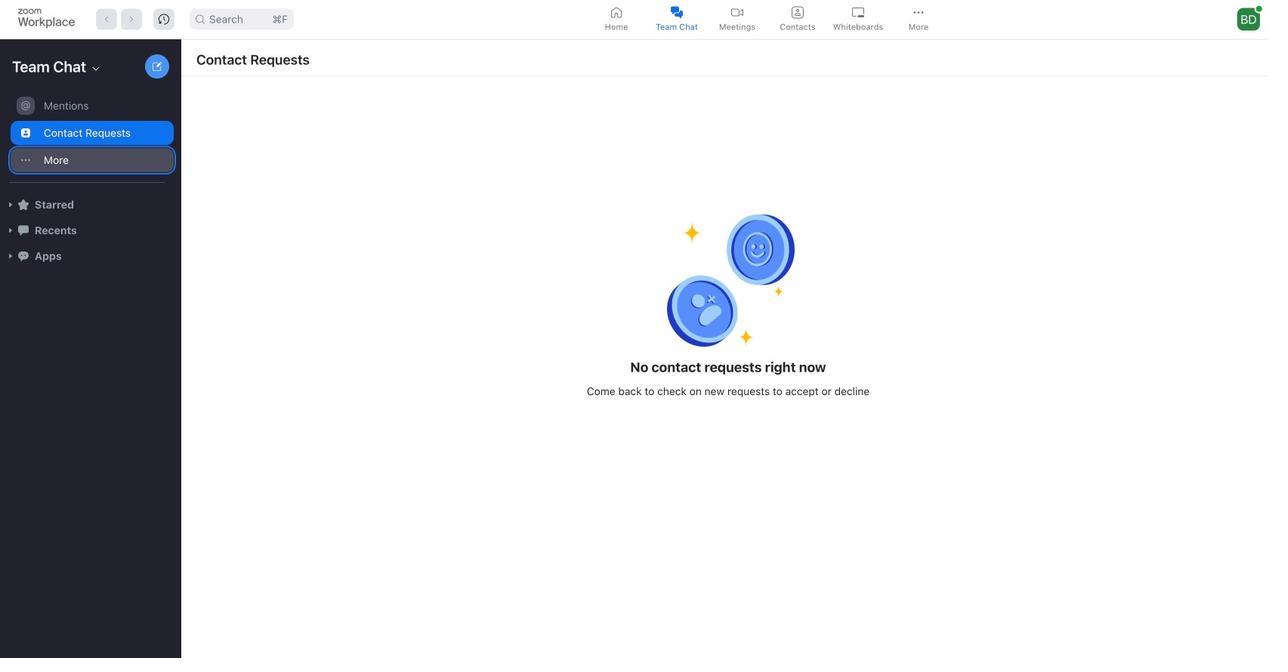 Task type: describe. For each thing, give the bounding box(es) containing it.
star image
[[18, 199, 29, 210]]

triangle right image for starred tree item at the left top
[[6, 200, 15, 209]]

apps tree item
[[6, 243, 174, 269]]

chatbot image
[[18, 251, 29, 261]]

new image
[[153, 62, 162, 71]]

new image
[[153, 62, 162, 71]]

chatbot image
[[18, 251, 29, 261]]



Task type: locate. For each thing, give the bounding box(es) containing it.
history image
[[159, 14, 169, 25], [159, 14, 169, 25]]

chevron down small image
[[90, 63, 102, 75]]

magnifier image
[[196, 15, 205, 24], [196, 15, 205, 24]]

online image
[[1256, 6, 1263, 12], [1256, 6, 1263, 12]]

recents tree item
[[6, 218, 174, 243]]

star image
[[18, 199, 29, 210]]

group
[[0, 92, 174, 183]]

triangle right image
[[6, 200, 15, 209], [6, 200, 15, 209], [6, 226, 15, 235], [6, 226, 15, 235], [6, 252, 15, 261]]

chevron down small image
[[90, 63, 102, 75]]

triangle right image
[[6, 252, 15, 261]]

tab list
[[588, 2, 951, 36]]

tree
[[0, 91, 178, 284]]

triangle right image for "apps" tree item
[[6, 252, 15, 261]]

triangle right image for recents tree item
[[6, 226, 15, 235]]

starred tree item
[[6, 192, 174, 218]]

chat image
[[18, 225, 29, 236], [18, 225, 29, 236]]



Task type: vqa. For each thing, say whether or not it's contained in the screenshot.
Starred tree item
yes



